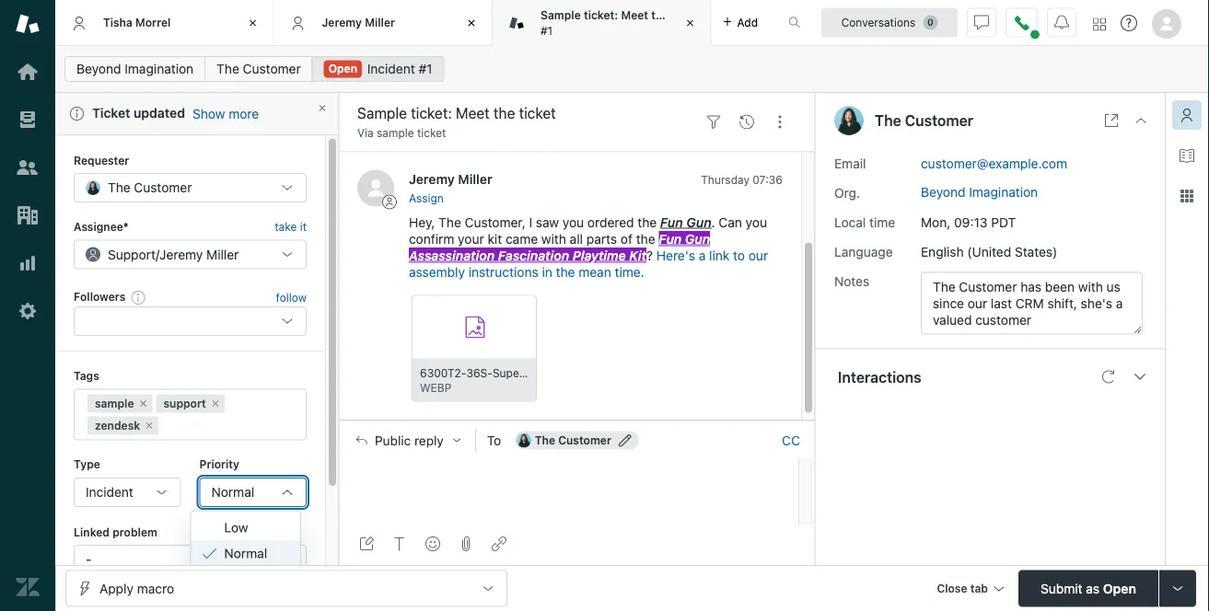 Task type: vqa. For each thing, say whether or not it's contained in the screenshot.
the Close modal image
no



Task type: locate. For each thing, give the bounding box(es) containing it.
0 vertical spatial remove image
[[210, 398, 221, 409]]

sample
[[377, 127, 414, 140], [95, 397, 134, 410]]

in
[[542, 265, 553, 280]]

normal
[[211, 484, 254, 500], [224, 546, 267, 561]]

1 vertical spatial gun
[[685, 231, 711, 247]]

gun up a
[[685, 231, 711, 247]]

you up all
[[563, 215, 584, 230]]

parts
[[587, 231, 617, 247]]

1 vertical spatial remove image
[[144, 420, 155, 431]]

local
[[835, 215, 866, 230]]

imagination down "customer@example.com"
[[970, 184, 1039, 200]]

1 horizontal spatial ticket
[[672, 9, 703, 22]]

open down jeremy miller
[[329, 62, 358, 75]]

1 vertical spatial open
[[1104, 581, 1137, 597]]

ticket right meet
[[672, 9, 703, 22]]

ticket
[[92, 105, 130, 121]]

0 horizontal spatial imagination
[[125, 61, 194, 76]]

1 vertical spatial miller
[[458, 171, 493, 186]]

#1 down tabs tab list
[[419, 61, 433, 76]]

0 horizontal spatial remove image
[[144, 420, 155, 431]]

the
[[652, 9, 669, 22], [638, 215, 657, 230], [636, 231, 656, 247], [556, 265, 575, 280]]

1 vertical spatial normal
[[224, 546, 267, 561]]

remove image right the support
[[210, 398, 221, 409]]

customer up more
[[243, 61, 301, 76]]

1 close image from the left
[[244, 14, 262, 32]]

1 vertical spatial fun
[[659, 231, 682, 247]]

follow button
[[276, 289, 307, 305]]

jeremy right support
[[159, 247, 203, 262]]

0 vertical spatial open
[[329, 62, 358, 75]]

tabs tab list
[[55, 0, 769, 46]]

english (united states)
[[921, 244, 1058, 259]]

gun
[[687, 215, 712, 230], [685, 231, 711, 247]]

mean
[[579, 265, 612, 280]]

beyond imagination link up 09:13
[[921, 184, 1039, 200]]

can
[[719, 215, 743, 230]]

ticket updated show more
[[92, 105, 259, 121]]

you
[[563, 215, 584, 230], [746, 215, 768, 230]]

jeremy inside "assignee*" element
[[159, 247, 203, 262]]

0 vertical spatial ticket
[[672, 9, 703, 22]]

3 close image from the left
[[681, 14, 700, 32]]

miller inside "assignee*" element
[[206, 247, 239, 262]]

requester element
[[74, 173, 307, 202]]

beyond imagination inside secondary 'element'
[[76, 61, 194, 76]]

kit
[[488, 231, 502, 247]]

jeremy for jeremy miller assign
[[409, 171, 455, 186]]

0 vertical spatial beyond
[[76, 61, 121, 76]]

0 vertical spatial beyond imagination
[[76, 61, 194, 76]]

miller right /
[[206, 247, 239, 262]]

#1 inside secondary 'element'
[[419, 61, 433, 76]]

time.
[[615, 265, 645, 280]]

jeremy inside jeremy miller assign
[[409, 171, 455, 186]]

0 horizontal spatial sample
[[95, 397, 134, 410]]

low
[[224, 520, 248, 535]]

2 you from the left
[[746, 215, 768, 230]]

imagination inside secondary 'element'
[[125, 61, 194, 76]]

close image inside jeremy miller tab
[[463, 14, 481, 32]]

2 horizontal spatial close image
[[681, 14, 700, 32]]

close image
[[244, 14, 262, 32], [463, 14, 481, 32], [681, 14, 700, 32]]

take it button
[[275, 217, 307, 236]]

0 horizontal spatial beyond
[[76, 61, 121, 76]]

close image left add popup button
[[681, 14, 700, 32]]

public reply
[[375, 433, 444, 448]]

states)
[[1015, 244, 1058, 259]]

gun inside fun gun assassination fascination playtime kit
[[685, 231, 711, 247]]

the up the confirm
[[439, 215, 461, 230]]

the customer up more
[[217, 61, 301, 76]]

1 vertical spatial beyond
[[921, 184, 966, 200]]

0 vertical spatial jeremy
[[322, 16, 362, 29]]

remove image for support
[[210, 398, 221, 409]]

1 horizontal spatial imagination
[[970, 184, 1039, 200]]

gun left can
[[687, 215, 712, 230]]

normal down low option
[[224, 546, 267, 561]]

1 horizontal spatial miller
[[365, 16, 395, 29]]

jeremy for jeremy miller
[[322, 16, 362, 29]]

1 horizontal spatial you
[[746, 215, 768, 230]]

1 horizontal spatial beyond imagination
[[921, 184, 1039, 200]]

tags
[[74, 369, 99, 382]]

filter image
[[707, 115, 721, 130]]

2 horizontal spatial jeremy
[[409, 171, 455, 186]]

0 vertical spatial fun
[[660, 215, 683, 230]]

customer up "customer@example.com"
[[905, 112, 974, 129]]

sample right via
[[377, 127, 414, 140]]

miller for jeremy miller assign
[[458, 171, 493, 186]]

customer inside requester element
[[134, 180, 192, 195]]

0 horizontal spatial incident
[[86, 484, 133, 500]]

close image inside tisha morrel 'tab'
[[244, 14, 262, 32]]

/
[[156, 247, 159, 262]]

miller for jeremy miller
[[365, 16, 395, 29]]

imagination up updated
[[125, 61, 194, 76]]

support
[[164, 397, 206, 410]]

0 horizontal spatial #1
[[419, 61, 433, 76]]

fun gun assassination fascination playtime kit
[[409, 231, 711, 263]]

jeremy
[[322, 16, 362, 29], [409, 171, 455, 186], [159, 247, 203, 262]]

0 vertical spatial imagination
[[125, 61, 194, 76]]

views image
[[16, 108, 40, 132]]

#1 inside sample ticket: meet the ticket #1
[[541, 24, 553, 37]]

assignee* element
[[74, 240, 307, 269]]

conversations
[[842, 16, 916, 29]]

here's a link to our assembly instructions in the mean time. link
[[409, 248, 769, 280]]

remove image
[[138, 398, 149, 409]]

info on adding followers image
[[131, 290, 146, 304]]

via
[[357, 127, 374, 140]]

0 horizontal spatial close image
[[244, 14, 262, 32]]

zendesk
[[95, 419, 140, 432]]

1 horizontal spatial incident
[[367, 61, 415, 76]]

close tab
[[937, 583, 989, 596]]

incident down type
[[86, 484, 133, 500]]

0 vertical spatial miller
[[365, 16, 395, 29]]

mon, 09:13 pdt
[[921, 215, 1017, 230]]

beyond
[[76, 61, 121, 76], [921, 184, 966, 200]]

org.
[[835, 185, 861, 200]]

incident #1
[[367, 61, 433, 76]]

1 horizontal spatial beyond imagination link
[[921, 184, 1039, 200]]

0 horizontal spatial you
[[563, 215, 584, 230]]

0 vertical spatial #1
[[541, 24, 553, 37]]

updated
[[134, 105, 185, 121]]

2 close image from the left
[[463, 14, 481, 32]]

imagination
[[125, 61, 194, 76], [970, 184, 1039, 200]]

07:36
[[753, 173, 783, 186]]

incident for incident
[[86, 484, 133, 500]]

remove image
[[210, 398, 221, 409], [144, 420, 155, 431]]

remove image for zendesk
[[144, 420, 155, 431]]

hide composer image
[[570, 413, 585, 428]]

jeremy inside jeremy miller tab
[[322, 16, 362, 29]]

0 horizontal spatial miller
[[206, 247, 239, 262]]

incident inside secondary 'element'
[[367, 61, 415, 76]]

fun inside fun gun assassination fascination playtime kit
[[659, 231, 682, 247]]

beyond imagination link down tisha morrel
[[64, 56, 206, 82]]

sample up zendesk
[[95, 397, 134, 410]]

0 vertical spatial normal
[[211, 484, 254, 500]]

ticket actions image
[[773, 115, 788, 130]]

beyond up ticket
[[76, 61, 121, 76]]

Public reply composer text field
[[348, 460, 793, 499]]

beyond imagination for bottom beyond imagination link
[[921, 184, 1039, 200]]

the inside the customer 'link'
[[217, 61, 239, 76]]

miller inside tab
[[365, 16, 395, 29]]

english
[[921, 244, 964, 259]]

show more button
[[193, 105, 259, 122]]

remove image down remove icon
[[144, 420, 155, 431]]

customer up /
[[134, 180, 192, 195]]

priority list box
[[190, 510, 301, 612]]

#1 down sample
[[541, 24, 553, 37]]

the customer down requester
[[108, 180, 192, 195]]

1 horizontal spatial jeremy
[[322, 16, 362, 29]]

linked problem
[[74, 525, 157, 538]]

1 vertical spatial beyond imagination link
[[921, 184, 1039, 200]]

alert
[[55, 93, 339, 136]]

miller up incident #1
[[365, 16, 395, 29]]

macro
[[137, 581, 174, 597]]

beyond up mon,
[[921, 184, 966, 200]]

fun
[[660, 215, 683, 230], [659, 231, 682, 247]]

1 horizontal spatial remove image
[[210, 398, 221, 409]]

user image
[[835, 106, 864, 135]]

jeremy up assign button
[[409, 171, 455, 186]]

reporting image
[[16, 252, 40, 275]]

tisha morrel
[[103, 16, 171, 29]]

close image
[[1134, 113, 1149, 128]]

submit as open
[[1041, 581, 1137, 597]]

the customer right the user icon
[[875, 112, 974, 129]]

with
[[542, 231, 567, 247]]

instructions
[[469, 265, 539, 280]]

2 horizontal spatial miller
[[458, 171, 493, 186]]

beyond imagination down tisha morrel
[[76, 61, 194, 76]]

morrel
[[135, 16, 171, 29]]

1 vertical spatial jeremy
[[409, 171, 455, 186]]

zendesk image
[[16, 576, 40, 600]]

0 horizontal spatial beyond imagination link
[[64, 56, 206, 82]]

ticket up the jeremy miller link
[[417, 127, 446, 140]]

miller up customer,
[[458, 171, 493, 186]]

support / jeremy miller
[[108, 247, 239, 262]]

close image up the customer 'link'
[[244, 14, 262, 32]]

0 vertical spatial sample
[[377, 127, 414, 140]]

pdt
[[992, 215, 1017, 230]]

add link (cmd k) image
[[492, 537, 507, 552]]

apply macro
[[100, 581, 174, 597]]

all
[[570, 231, 583, 247]]

close image for tisha morrel
[[244, 14, 262, 32]]

1 vertical spatial ticket
[[417, 127, 446, 140]]

1 vertical spatial beyond imagination
[[921, 184, 1039, 200]]

1 vertical spatial incident
[[86, 484, 133, 500]]

the right "customer@example.com" image
[[535, 435, 556, 447]]

format text image
[[393, 537, 407, 552]]

0 vertical spatial incident
[[367, 61, 415, 76]]

the customer
[[217, 61, 301, 76], [875, 112, 974, 129], [108, 180, 192, 195], [535, 435, 612, 447]]

1 horizontal spatial beyond
[[921, 184, 966, 200]]

0 horizontal spatial ticket
[[417, 127, 446, 140]]

close ticket collision notification image
[[317, 103, 328, 114]]

customer inside the customer 'link'
[[243, 61, 301, 76]]

miller
[[365, 16, 395, 29], [458, 171, 493, 186], [206, 247, 239, 262]]

conversations button
[[822, 8, 958, 37]]

0 horizontal spatial jeremy
[[159, 247, 203, 262]]

the customer down hide composer "image"
[[535, 435, 612, 447]]

link
[[710, 248, 730, 263]]

miller inside jeremy miller assign
[[458, 171, 493, 186]]

beyond imagination for beyond imagination link within the secondary 'element'
[[76, 61, 194, 76]]

confirm
[[409, 231, 455, 247]]

meet
[[621, 9, 649, 22]]

normal down priority in the left bottom of the page
[[211, 484, 254, 500]]

events image
[[740, 115, 755, 130]]

assembly
[[409, 265, 465, 280]]

incident down jeremy miller tab
[[367, 61, 415, 76]]

tab
[[493, 0, 712, 46]]

saw
[[536, 215, 559, 230]]

requester
[[74, 153, 129, 166]]

0 vertical spatial beyond imagination link
[[64, 56, 206, 82]]

0 horizontal spatial open
[[329, 62, 358, 75]]

assassination
[[409, 248, 495, 263]]

sample
[[541, 9, 581, 22]]

normal inside option
[[224, 546, 267, 561]]

low option
[[191, 515, 301, 541]]

jeremy miller link
[[409, 171, 493, 186]]

the up show more button
[[217, 61, 239, 76]]

open right as
[[1104, 581, 1137, 597]]

incident inside popup button
[[86, 484, 133, 500]]

1 horizontal spatial close image
[[463, 14, 481, 32]]

beyond imagination up 09:13
[[921, 184, 1039, 200]]

1 horizontal spatial #1
[[541, 24, 553, 37]]

insert emojis image
[[426, 537, 440, 552]]

2 vertical spatial miller
[[206, 247, 239, 262]]

2 vertical spatial jeremy
[[159, 247, 203, 262]]

public reply button
[[340, 422, 475, 460]]

time
[[870, 215, 896, 230]]

thursday 07:36
[[701, 173, 783, 186]]

1 vertical spatial #1
[[419, 61, 433, 76]]

of
[[621, 231, 633, 247]]

beyond imagination
[[76, 61, 194, 76], [921, 184, 1039, 200]]

you right can
[[746, 215, 768, 230]]

beyond imagination link
[[64, 56, 206, 82], [921, 184, 1039, 200]]

#1
[[541, 24, 553, 37], [419, 61, 433, 76]]

here's
[[657, 248, 696, 263]]

the down requester
[[108, 180, 131, 195]]

close image left sample
[[463, 14, 481, 32]]

conversationlabel log
[[339, 17, 815, 427]]

problem
[[113, 525, 157, 538]]

sample ticket: meet the ticket #1
[[541, 9, 703, 37]]

jeremy up close ticket collision notification image
[[322, 16, 362, 29]]

0 horizontal spatial beyond imagination
[[76, 61, 194, 76]]



Task type: describe. For each thing, give the bounding box(es) containing it.
followers element
[[74, 306, 307, 336]]

normal inside popup button
[[211, 484, 254, 500]]

notes
[[835, 274, 870, 289]]

interactions
[[838, 369, 922, 386]]

show
[[193, 106, 225, 121]]

hey, the customer, i saw you ordered the fun gun
[[409, 215, 712, 230]]

zendesk products image
[[1094, 18, 1107, 31]]

09:13
[[955, 215, 988, 230]]

displays possible ticket submission types image
[[1171, 582, 1186, 597]]

the inside . can you confirm your kit came with all parts of the
[[636, 231, 656, 247]]

local time
[[835, 215, 896, 230]]

kit
[[630, 248, 647, 263]]

as
[[1087, 581, 1100, 597]]

the inside here's a link to our assembly instructions in the mean time.
[[556, 265, 575, 280]]

customer@example.com image
[[517, 434, 531, 448]]

the customer inside 'link'
[[217, 61, 301, 76]]

tisha
[[103, 16, 133, 29]]

The Customer has been with us since our last CRM shift, she's a valued customer text field
[[921, 272, 1143, 335]]

linked
[[74, 525, 110, 538]]

organizations image
[[16, 204, 40, 228]]

1 vertical spatial imagination
[[970, 184, 1039, 200]]

view more details image
[[1105, 113, 1119, 128]]

type
[[74, 458, 100, 471]]

tab
[[971, 583, 989, 596]]

cc
[[782, 433, 801, 448]]

incident button
[[74, 478, 181, 507]]

tab containing sample ticket: meet the ticket
[[493, 0, 712, 46]]

?
[[647, 248, 657, 263]]

customer context image
[[1180, 108, 1195, 123]]

to
[[733, 248, 745, 263]]

take it
[[275, 220, 307, 233]]

secondary element
[[55, 51, 1210, 88]]

apps image
[[1180, 189, 1195, 204]]

to
[[487, 433, 501, 448]]

normal button
[[199, 478, 307, 507]]

it
[[300, 220, 307, 233]]

the customer link
[[205, 56, 313, 82]]

main element
[[0, 0, 55, 612]]

mon,
[[921, 215, 951, 230]]

email
[[835, 156, 867, 171]]

.
[[712, 215, 716, 230]]

support
[[108, 247, 156, 262]]

get started image
[[16, 60, 40, 84]]

assign button
[[409, 190, 444, 207]]

apply
[[100, 581, 134, 597]]

followers
[[74, 290, 126, 303]]

Subject field
[[354, 102, 694, 124]]

zendesk support image
[[16, 12, 40, 36]]

customers image
[[16, 156, 40, 180]]

here's a link to our assembly instructions in the mean time.
[[409, 248, 769, 280]]

normal option
[[191, 541, 301, 567]]

alert containing ticket updated
[[55, 93, 339, 136]]

webp
[[420, 382, 452, 395]]

take
[[275, 220, 297, 233]]

close
[[937, 583, 968, 596]]

assignee*
[[74, 220, 129, 233]]

. can you confirm your kit came with all parts of the
[[409, 215, 768, 247]]

knowledge image
[[1180, 148, 1195, 163]]

beyond inside secondary 'element'
[[76, 61, 121, 76]]

(united
[[968, 244, 1012, 259]]

ordered
[[588, 215, 634, 230]]

your
[[458, 231, 484, 247]]

the inside requester element
[[108, 180, 131, 195]]

notifications image
[[1055, 15, 1070, 30]]

playtime
[[573, 248, 626, 263]]

add button
[[712, 0, 769, 45]]

get help image
[[1121, 15, 1138, 31]]

avatar image
[[357, 170, 394, 207]]

1 vertical spatial sample
[[95, 397, 134, 410]]

1 you from the left
[[563, 215, 584, 230]]

the right the user icon
[[875, 112, 902, 129]]

hey,
[[409, 215, 435, 230]]

jeremy miller assign
[[409, 171, 493, 205]]

our
[[749, 248, 769, 263]]

open inside secondary 'element'
[[329, 62, 358, 75]]

a
[[699, 248, 706, 263]]

more
[[229, 106, 259, 121]]

tisha morrel tab
[[55, 0, 274, 46]]

cc button
[[782, 433, 801, 449]]

draft mode image
[[359, 537, 374, 552]]

jeremy miller tab
[[274, 0, 493, 46]]

submit
[[1041, 581, 1083, 597]]

edit user image
[[619, 435, 632, 447]]

1 horizontal spatial sample
[[377, 127, 414, 140]]

-
[[86, 552, 92, 567]]

add
[[738, 16, 758, 29]]

priority
[[199, 458, 239, 471]]

button displays agent's chat status as invisible. image
[[975, 15, 990, 30]]

assign
[[409, 192, 444, 205]]

Thursday 07:36 text field
[[701, 173, 783, 186]]

webp link
[[412, 295, 538, 403]]

beyond imagination link inside secondary 'element'
[[64, 56, 206, 82]]

came
[[506, 231, 538, 247]]

customer,
[[465, 215, 526, 230]]

customer@example.com
[[921, 156, 1068, 171]]

close tab button
[[929, 571, 1012, 610]]

add attachment image
[[459, 537, 474, 552]]

language
[[835, 244, 893, 259]]

admin image
[[16, 299, 40, 323]]

close image for jeremy miller
[[463, 14, 481, 32]]

1 horizontal spatial open
[[1104, 581, 1137, 597]]

incident for incident #1
[[367, 61, 415, 76]]

the inside sample ticket: meet the ticket #1
[[652, 9, 669, 22]]

you inside . can you confirm your kit came with all parts of the
[[746, 215, 768, 230]]

the customer inside requester element
[[108, 180, 192, 195]]

0 vertical spatial gun
[[687, 215, 712, 230]]

the inside conversationlabel log
[[439, 215, 461, 230]]

ticket inside sample ticket: meet the ticket #1
[[672, 9, 703, 22]]

reply
[[415, 433, 444, 448]]

customer down hide composer "image"
[[559, 435, 612, 447]]

fascination
[[498, 248, 570, 263]]



